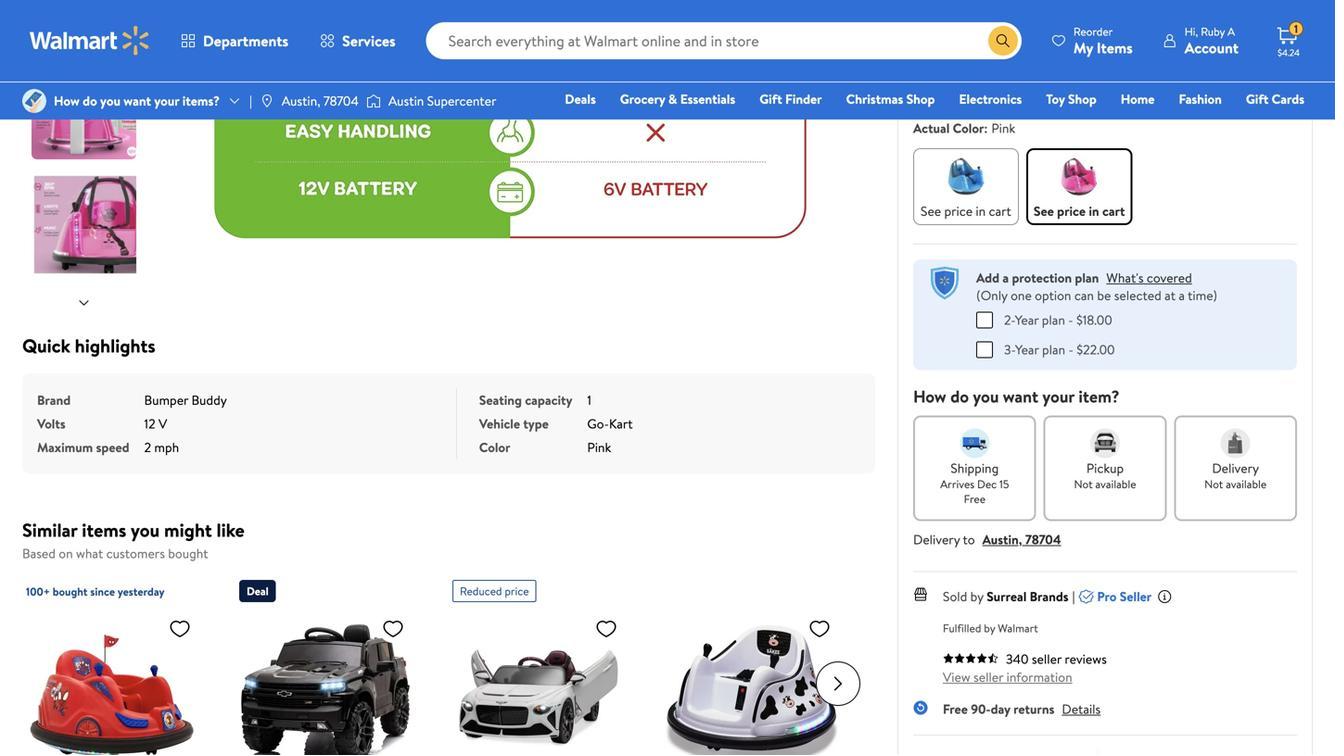Task type: locate. For each thing, give the bounding box(es) containing it.
you down the walmart image
[[100, 92, 120, 110]]

want
[[124, 92, 151, 110], [1003, 385, 1039, 408]]

1 inside 1 vehicle type
[[587, 391, 592, 409]]

bumper buddy 12v 2-speed ride on electric bumper car for kids & toddlers, boys & girls remote control, baby toy gifts cars toys for 18 months toddler-5 year old kid - image 4 of 9 image
[[32, 51, 140, 159]]

1 vertical spatial plan
[[1042, 311, 1065, 329]]

 image
[[366, 92, 381, 110]]

0 vertical spatial want
[[124, 92, 151, 110]]

3-
[[1004, 341, 1015, 359]]

a
[[1003, 269, 1009, 287], [1179, 287, 1185, 305]]

 image
[[22, 89, 46, 113], [259, 94, 274, 108]]

how for how do you want your items?
[[54, 92, 80, 110]]

maximum
[[37, 439, 93, 457]]

| right the items?
[[249, 92, 252, 110]]

0 horizontal spatial want
[[124, 92, 151, 110]]

add inside button
[[1166, 3, 1193, 23]]

2-Year plan - $18.00 checkbox
[[976, 312, 993, 329]]

color down vehicle on the bottom left of page
[[479, 439, 510, 457]]

1 vertical spatial add
[[976, 269, 1000, 287]]

cart
[[1214, 3, 1240, 23], [989, 202, 1012, 220], [1103, 202, 1125, 220]]

1 horizontal spatial delivery
[[1212, 459, 1259, 478]]

go-kart color
[[479, 415, 633, 457]]

340 seller reviews
[[1006, 650, 1107, 669]]

price right reduced
[[505, 584, 529, 599]]

1 horizontal spatial how
[[913, 385, 947, 408]]

78704
[[324, 92, 359, 110], [1025, 531, 1061, 549]]

1 horizontal spatial see price in cart button
[[1026, 148, 1133, 225]]

0 horizontal spatial  image
[[22, 89, 46, 113]]

austin, down 15 on the right bottom of page
[[983, 531, 1022, 549]]

0 horizontal spatial price
[[505, 584, 529, 599]]

delivery down intent image for delivery
[[1212, 459, 1259, 478]]

gift for cards
[[1246, 90, 1269, 108]]

departments
[[203, 31, 288, 51]]

my
[[1074, 38, 1093, 58]]

1 horizontal spatial your
[[1043, 385, 1075, 408]]

1 horizontal spatial  image
[[259, 94, 274, 108]]

details
[[1062, 701, 1101, 719]]

gift inside gift cards registry
[[1246, 90, 1269, 108]]

pink down go-
[[587, 439, 611, 457]]

bought down might at the left bottom
[[168, 545, 208, 563]]

year right the 3-year plan - $22.00 option
[[1015, 341, 1039, 359]]

see price in cart button down actual color : pink
[[913, 148, 1019, 225]]

delivery to austin, 78704
[[913, 531, 1061, 549]]

0 horizontal spatial do
[[83, 92, 97, 110]]

1 vertical spatial year
[[1015, 341, 1039, 359]]

0 vertical spatial bought
[[168, 545, 208, 563]]

1 - from the top
[[1068, 311, 1073, 329]]

0 horizontal spatial gift
[[760, 90, 782, 108]]

1 vertical spatial by
[[984, 621, 995, 637]]

0 vertical spatial by
[[971, 588, 984, 606]]

brands
[[1030, 588, 1069, 606]]

wpp logo image
[[928, 267, 962, 300]]

gift left finder
[[760, 90, 782, 108]]

grocery & essentials link
[[612, 89, 744, 109]]

1 horizontal spatial in
[[1089, 202, 1099, 220]]

to left austin, 78704 button
[[963, 531, 975, 549]]

see price in cart up wpp logo
[[921, 202, 1012, 220]]

1 not from the left
[[1074, 477, 1093, 492]]

Search search field
[[426, 22, 1022, 59]]

add a protection plan what's covered (only one option can be selected at a time)
[[976, 269, 1218, 305]]

next image image
[[77, 296, 91, 311]]

hi,
[[1185, 24, 1198, 39]]

similar items you might like based on what customers bought
[[22, 517, 245, 563]]

available inside delivery not available
[[1226, 477, 1267, 492]]

year down one at top right
[[1015, 311, 1039, 329]]

2 horizontal spatial you
[[973, 385, 999, 408]]

free inside shipping arrives dec 15 free
[[964, 491, 986, 507]]

product group
[[26, 573, 198, 756], [239, 573, 412, 756], [453, 573, 625, 756]]

v
[[159, 415, 167, 433]]

actual
[[913, 119, 950, 137]]

your left item?
[[1043, 385, 1075, 408]]

1 year from the top
[[1015, 311, 1039, 329]]

available down intent image for pickup
[[1096, 477, 1136, 492]]

1 horizontal spatial to
[[1197, 3, 1210, 23]]

0 vertical spatial color
[[953, 119, 984, 137]]

how
[[54, 92, 80, 110], [913, 385, 947, 408]]

0 horizontal spatial austin,
[[282, 92, 320, 110]]

quick highlights
[[22, 333, 155, 359]]

year for 3-
[[1015, 341, 1039, 359]]

2 - from the top
[[1069, 341, 1074, 359]]

0 vertical spatial your
[[154, 92, 179, 110]]

not down intent image for delivery
[[1205, 477, 1223, 492]]

1 vehicle type
[[479, 391, 592, 433]]

a left one at top right
[[1003, 269, 1009, 287]]

see
[[921, 202, 941, 220], [1034, 202, 1054, 220]]

austin
[[389, 92, 424, 110]]

pink right :
[[992, 119, 1016, 137]]

shop up actual
[[907, 90, 935, 108]]

information
[[1007, 669, 1073, 687]]

free left the "90-"
[[943, 701, 968, 719]]

add up hi,
[[1166, 3, 1193, 23]]

0 horizontal spatial delivery
[[913, 531, 960, 549]]

see price in cart button down registry link
[[1026, 148, 1133, 225]]

cart up (only
[[989, 202, 1012, 220]]

0 horizontal spatial available
[[1096, 477, 1136, 492]]

0 vertical spatial free
[[964, 491, 986, 507]]

seller down 4.5559 stars out of 5, based on 340 seller reviews "element"
[[974, 669, 1004, 687]]

not for delivery
[[1205, 477, 1223, 492]]

how down the walmart image
[[54, 92, 80, 110]]

1 horizontal spatial price
[[944, 202, 973, 220]]

0 vertical spatial 1
[[1294, 21, 1298, 37]]

1 available from the left
[[1096, 477, 1136, 492]]

1 horizontal spatial you
[[131, 517, 160, 543]]

 image left 'austin, 78704'
[[259, 94, 274, 108]]

1 up "$4.24" on the top right
[[1294, 21, 1298, 37]]

0 vertical spatial |
[[249, 92, 252, 110]]

1 vertical spatial you
[[973, 385, 999, 408]]

you for how do you want your items?
[[100, 92, 120, 110]]

1 vertical spatial austin,
[[983, 531, 1022, 549]]

add inside add a protection plan what's covered (only one option can be selected at a time)
[[976, 269, 1000, 287]]

2 horizontal spatial product group
[[453, 573, 625, 756]]

0 horizontal spatial to
[[963, 531, 975, 549]]

not
[[1074, 477, 1093, 492], [1205, 477, 1223, 492]]

option
[[1035, 287, 1071, 305]]

0 horizontal spatial seller
[[974, 669, 1004, 687]]

view
[[943, 669, 971, 687]]

see price in cart button
[[913, 148, 1019, 225], [1026, 148, 1133, 225]]

100+ bought since yesterday
[[26, 584, 165, 600]]

0 horizontal spatial color
[[479, 439, 510, 457]]

in up add a protection plan what's covered (only one option can be selected at a time)
[[1089, 202, 1099, 220]]

1 gift from the left
[[760, 90, 782, 108]]

1 horizontal spatial color
[[953, 119, 984, 137]]

1 vertical spatial how
[[913, 385, 947, 408]]

walmart
[[998, 621, 1038, 637]]

2 year from the top
[[1015, 341, 1039, 359]]

- left $18.00
[[1068, 311, 1073, 329]]

0 horizontal spatial you
[[100, 92, 120, 110]]

| right brands
[[1072, 588, 1075, 606]]

gift
[[760, 90, 782, 108], [1246, 90, 1269, 108]]

&
[[668, 90, 677, 108]]

delivery inside delivery not available
[[1212, 459, 1259, 478]]

1 horizontal spatial not
[[1205, 477, 1223, 492]]

shop
[[907, 90, 935, 108], [1068, 90, 1097, 108]]

reorder
[[1074, 24, 1113, 39]]

1 vertical spatial bought
[[53, 584, 88, 600]]

2 not from the left
[[1205, 477, 1223, 492]]

to
[[1197, 3, 1210, 23], [963, 531, 975, 549]]

based
[[22, 545, 56, 563]]

1 vertical spatial delivery
[[913, 531, 960, 549]]

in
[[976, 202, 986, 220], [1089, 202, 1099, 220]]

to up 'ruby'
[[1197, 3, 1210, 23]]

0 vertical spatial you
[[100, 92, 120, 110]]

1 vertical spatial 78704
[[1025, 531, 1061, 549]]

0 horizontal spatial 1
[[587, 391, 592, 409]]

 image down the walmart image
[[22, 89, 46, 113]]

0 horizontal spatial see price in cart button
[[913, 148, 1019, 225]]

want down the 3-
[[1003, 385, 1039, 408]]

funtok licensed chevrolet silverado 12v kids electric powered ride on toy car with remote control & music player, black image
[[239, 610, 412, 756]]

0 vertical spatial to
[[1197, 3, 1210, 23]]

see up protection
[[1034, 202, 1054, 220]]

in down :
[[976, 202, 986, 220]]

1 horizontal spatial a
[[1179, 287, 1185, 305]]

2 vertical spatial plan
[[1042, 341, 1066, 359]]

1 product group from the left
[[26, 573, 198, 756]]

1 vertical spatial do
[[951, 385, 969, 408]]

2 gift from the left
[[1246, 90, 1269, 108]]

delivery down arrives
[[913, 531, 960, 549]]

(only
[[976, 287, 1008, 305]]

you inside similar items you might like based on what customers bought
[[131, 517, 160, 543]]

1 horizontal spatial do
[[951, 385, 969, 408]]

fashion link
[[1171, 89, 1230, 109]]

0 horizontal spatial your
[[154, 92, 179, 110]]

seller
[[1120, 588, 1152, 606]]

2 vertical spatial you
[[131, 517, 160, 543]]

by for fulfilled
[[984, 621, 995, 637]]

gift left cards
[[1246, 90, 1269, 108]]

bumper buddy 12v 2-speed ride on electric bumper car for kids & toddlers, boys & girls remote control, baby toy gifts cars toys for 18 months toddler-5 year old kid - image 5 of 9 image
[[32, 171, 140, 279]]

not down intent image for pickup
[[1074, 477, 1093, 492]]

registry
[[1091, 116, 1138, 134]]

shop right toy
[[1068, 90, 1097, 108]]

cart up a
[[1214, 3, 1240, 23]]

shop for toy shop
[[1068, 90, 1097, 108]]

2 product group from the left
[[239, 573, 412, 756]]

0 vertical spatial add
[[1166, 3, 1193, 23]]

1 vertical spatial 1
[[587, 391, 592, 409]]

0 vertical spatial year
[[1015, 311, 1039, 329]]

1 horizontal spatial austin,
[[983, 531, 1022, 549]]

you down the 3-year plan - $22.00 option
[[973, 385, 999, 408]]

2 available from the left
[[1226, 477, 1267, 492]]

12 v maximum speed
[[37, 415, 167, 457]]

0 horizontal spatial by
[[971, 588, 984, 606]]

pro
[[1097, 588, 1117, 606]]

add left one at top right
[[976, 269, 1000, 287]]

1 vertical spatial pink
[[587, 439, 611, 457]]

product group containing 100+ bought since yesterday
[[26, 573, 198, 756]]

plan down 2-year plan - $18.00
[[1042, 341, 1066, 359]]

0 vertical spatial austin,
[[282, 92, 320, 110]]

1 in from the left
[[976, 202, 986, 220]]

add to favorites list, paw patrol 6v bumper car, battery powered, electric ride on for children by flybar, includes charger image
[[169, 618, 191, 641]]

debit
[[1194, 116, 1225, 134]]

3 product group from the left
[[453, 573, 625, 756]]

price up wpp logo
[[944, 202, 973, 220]]

1 horizontal spatial seller
[[1032, 650, 1062, 669]]

1 horizontal spatial want
[[1003, 385, 1039, 408]]

do up intent image for shipping
[[951, 385, 969, 408]]

0 horizontal spatial |
[[249, 92, 252, 110]]

0 horizontal spatial see
[[921, 202, 941, 220]]

one
[[1011, 287, 1032, 305]]

you for how do you want your item?
[[973, 385, 999, 408]]

not for pickup
[[1074, 477, 1093, 492]]

0 horizontal spatial in
[[976, 202, 986, 220]]

1 horizontal spatial bought
[[168, 545, 208, 563]]

price up protection
[[1057, 202, 1086, 220]]

volts
[[37, 415, 65, 433]]

not inside pickup not available
[[1074, 477, 1093, 492]]

your left the items?
[[154, 92, 179, 110]]

paw patrol 6v bumper car, battery powered, electric ride on for children by flybar, includes charger image
[[26, 610, 198, 756]]

one
[[1163, 116, 1190, 134]]

free 90-day returns details
[[943, 701, 1101, 719]]

austin,
[[282, 92, 320, 110], [983, 531, 1022, 549]]

0 horizontal spatial not
[[1074, 477, 1093, 492]]

add to favorites list, kidzone 12v licensed bentley bacalar ride on car kids battery powered electric vehicle toy for 3-6 years boys & girls, 3 speeds, spring suspension, led lights, horn, radio, aux port - white image
[[595, 618, 618, 641]]

1 horizontal spatial |
[[1072, 588, 1075, 606]]

1 horizontal spatial shop
[[1068, 90, 1097, 108]]

not inside delivery not available
[[1205, 477, 1223, 492]]

0 horizontal spatial bought
[[53, 584, 88, 600]]

by right the fulfilled
[[984, 621, 995, 637]]

1 up go-
[[587, 391, 592, 409]]

78704 down services popup button
[[324, 92, 359, 110]]

1 horizontal spatial add
[[1166, 3, 1193, 23]]

intent image for shipping image
[[960, 429, 990, 459]]

78704 up brands
[[1025, 531, 1061, 549]]

1 for 1
[[1294, 21, 1298, 37]]

seller right 340
[[1032, 650, 1062, 669]]

0 vertical spatial delivery
[[1212, 459, 1259, 478]]

1 horizontal spatial by
[[984, 621, 995, 637]]

1 vertical spatial want
[[1003, 385, 1039, 408]]

want for items?
[[124, 92, 151, 110]]

4.5559 stars out of 5, based on 340 seller reviews element
[[943, 653, 999, 664]]

to inside button
[[1197, 3, 1210, 23]]

0 horizontal spatial 78704
[[324, 92, 359, 110]]

0 horizontal spatial add
[[976, 269, 1000, 287]]

see up wpp logo
[[921, 202, 941, 220]]

1 vertical spatial to
[[963, 531, 975, 549]]

0 vertical spatial -
[[1068, 311, 1073, 329]]

how for how do you want your item?
[[913, 385, 947, 408]]

christmas shop link
[[838, 89, 943, 109]]

:
[[984, 119, 988, 137]]

do
[[83, 92, 97, 110], [951, 385, 969, 408]]

free down shipping
[[964, 491, 986, 507]]

|
[[249, 92, 252, 110], [1072, 588, 1075, 606]]

2 shop from the left
[[1068, 90, 1097, 108]]

0 horizontal spatial see price in cart
[[921, 202, 1012, 220]]

delivery not available
[[1205, 459, 1267, 492]]

deal
[[247, 584, 269, 599]]

bought right 100+
[[53, 584, 88, 600]]

cart up what's
[[1103, 202, 1125, 220]]

a right at
[[1179, 287, 1185, 305]]

add for add to cart
[[1166, 3, 1193, 23]]

0 vertical spatial how
[[54, 92, 80, 110]]

bumper buddy 12v 2-speed ride on electric bumper car for kids & toddlers, boys & girls remote control, baby toy gifts cars toys for 18 months toddler-5 year old kid image
[[214, 0, 807, 239]]

see price in cart up protection
[[1034, 202, 1125, 220]]

services button
[[304, 19, 411, 63]]

plan left what's
[[1075, 269, 1099, 287]]

fulfilled
[[943, 621, 981, 637]]

1 vertical spatial |
[[1072, 588, 1075, 606]]

add
[[1166, 3, 1193, 23], [976, 269, 1000, 287]]

customers
[[106, 545, 165, 563]]

available down intent image for delivery
[[1226, 477, 1267, 492]]

how up arrives
[[913, 385, 947, 408]]

0 vertical spatial 78704
[[324, 92, 359, 110]]

1 horizontal spatial available
[[1226, 477, 1267, 492]]

0 horizontal spatial shop
[[907, 90, 935, 108]]

3-Year plan - $22.00 checkbox
[[976, 342, 993, 358]]

plan down option
[[1042, 311, 1065, 329]]

1 horizontal spatial see price in cart
[[1034, 202, 1125, 220]]

you up customers
[[131, 517, 160, 543]]

color down electronics on the top
[[953, 119, 984, 137]]

- left $22.00 at right
[[1069, 341, 1074, 359]]

item?
[[1079, 385, 1120, 408]]

kidzone 12v licensed bentley bacalar ride on car kids battery powered electric vehicle toy for 3-6 years boys & girls, 3 speeds, spring suspension, led lights, horn, radio, aux port - white image
[[453, 610, 625, 756]]

0 horizontal spatial pink
[[587, 439, 611, 457]]

0 vertical spatial do
[[83, 92, 97, 110]]

do down the walmart image
[[83, 92, 97, 110]]

want left the items?
[[124, 92, 151, 110]]

1 horizontal spatial 1
[[1294, 21, 1298, 37]]

bought
[[168, 545, 208, 563], [53, 584, 88, 600]]

add to favorites list, 12v electric ride on bumper car for kids & toddlers 1.5-8 years old, diy sticker baby toy gifts w/remote control, led lights & 360 degree spin, astm certified 66 lbs weight capacity image
[[809, 618, 831, 641]]

essentials
[[680, 90, 736, 108]]

12
[[144, 415, 155, 433]]

0 vertical spatial pink
[[992, 119, 1016, 137]]

1 vertical spatial -
[[1069, 341, 1074, 359]]

1 vertical spatial your
[[1043, 385, 1075, 408]]

1 horizontal spatial gift
[[1246, 90, 1269, 108]]

2 horizontal spatial cart
[[1214, 3, 1240, 23]]

capacity
[[525, 391, 573, 409]]

austin, down departments
[[282, 92, 320, 110]]

speed
[[96, 439, 129, 457]]

toy
[[1046, 90, 1065, 108]]

by
[[971, 588, 984, 606], [984, 621, 995, 637]]

3-year plan - $22.00
[[1004, 341, 1115, 359]]

available inside pickup not available
[[1096, 477, 1136, 492]]

by right sold
[[971, 588, 984, 606]]

plan
[[1075, 269, 1099, 287], [1042, 311, 1065, 329], [1042, 341, 1066, 359]]

1 shop from the left
[[907, 90, 935, 108]]

1 horizontal spatial product group
[[239, 573, 412, 756]]



Task type: describe. For each thing, give the bounding box(es) containing it.
add to cart
[[1166, 3, 1240, 23]]

a
[[1228, 24, 1235, 39]]

home
[[1121, 90, 1155, 108]]

dec
[[977, 477, 997, 492]]

seating capacity
[[479, 391, 573, 409]]

Walmart Site-Wide search field
[[426, 22, 1022, 59]]

12v electric ride on bumper car for kids & toddlers 1.5-8 years old, diy sticker baby toy gifts w/remote control, led lights & 360 degree spin, astm certified 66 lbs weight capacity image
[[666, 610, 838, 756]]

shipping
[[951, 459, 999, 478]]

kart
[[609, 415, 633, 433]]

15
[[1000, 477, 1009, 492]]

1 see price in cart button from the left
[[913, 148, 1019, 225]]

2 see price in cart button from the left
[[1026, 148, 1133, 225]]

returns
[[1014, 701, 1055, 719]]

now
[[1008, 3, 1035, 23]]

delivery for not
[[1212, 459, 1259, 478]]

pro seller
[[1097, 588, 1152, 606]]

1 horizontal spatial cart
[[1103, 202, 1125, 220]]

2 mph
[[144, 439, 179, 457]]

seller for view
[[974, 669, 1004, 687]]

actual color list
[[910, 145, 1301, 229]]

seller for 340
[[1032, 650, 1062, 669]]

electronics link
[[951, 89, 1031, 109]]

surreal
[[987, 588, 1027, 606]]

austin, 78704
[[282, 92, 359, 110]]

walmart+ link
[[1241, 115, 1313, 135]]

registry link
[[1083, 115, 1147, 135]]

pro seller info image
[[1157, 590, 1172, 604]]

grocery & essentials
[[620, 90, 736, 108]]

to for delivery
[[963, 531, 975, 549]]

your for item?
[[1043, 385, 1075, 408]]

up to sixty percent off deals. shop now. image
[[913, 66, 1297, 108]]

at
[[1165, 287, 1176, 305]]

0 horizontal spatial cart
[[989, 202, 1012, 220]]

toy shop link
[[1038, 89, 1105, 109]]

- for $18.00
[[1068, 311, 1073, 329]]

buddy
[[191, 391, 227, 409]]

can
[[1075, 287, 1094, 305]]

product group containing deal
[[239, 573, 412, 756]]

austin, 78704 button
[[983, 531, 1061, 549]]

340
[[1006, 650, 1029, 669]]

1 for 1 vehicle type
[[587, 391, 592, 409]]

intent image for pickup image
[[1090, 429, 1120, 459]]

color inside go-kart color
[[479, 439, 510, 457]]

intent image for delivery image
[[1221, 429, 1251, 459]]

gift for finder
[[760, 90, 782, 108]]

account
[[1185, 38, 1239, 58]]

sold by surreal brands
[[943, 588, 1069, 606]]

1 vertical spatial free
[[943, 701, 968, 719]]

one debit link
[[1154, 115, 1234, 135]]

reduced price
[[460, 584, 529, 599]]

2 see from the left
[[1034, 202, 1054, 220]]

2 horizontal spatial price
[[1057, 202, 1086, 220]]

do for how do you want your items?
[[83, 92, 97, 110]]

0 horizontal spatial a
[[1003, 269, 1009, 287]]

 image for how do you want your items?
[[22, 89, 46, 113]]

arrives
[[940, 477, 975, 492]]

1 horizontal spatial 78704
[[1025, 531, 1061, 549]]

$4.24
[[1278, 46, 1300, 59]]

cart inside button
[[1214, 3, 1240, 23]]

1 horizontal spatial pink
[[992, 119, 1016, 137]]

available for pickup
[[1096, 477, 1136, 492]]

vehicle
[[479, 415, 520, 433]]

add to cart button
[[1109, 0, 1297, 32]]

bumper
[[144, 391, 188, 409]]

to for add
[[1197, 3, 1210, 23]]

delivery for to
[[913, 531, 960, 549]]

details button
[[1062, 701, 1101, 719]]

might
[[164, 517, 212, 543]]

year for 2-
[[1015, 311, 1039, 329]]

toy shop
[[1046, 90, 1097, 108]]

plan for $18.00
[[1042, 311, 1065, 329]]

shop for christmas shop
[[907, 90, 935, 108]]

selected
[[1114, 287, 1162, 305]]

electronics
[[959, 90, 1022, 108]]

quick
[[22, 333, 70, 359]]

bumper buddy 12v 2-speed ride on electric bumper car for kids & toddlers, boys & girls remote control, baby toy gifts cars toys for 18 months toddler-5 year old kid - image 3 of 9 image
[[32, 0, 140, 40]]

2 see price in cart from the left
[[1034, 202, 1125, 220]]

cards
[[1272, 90, 1305, 108]]

$18.00
[[1077, 311, 1112, 329]]

similar
[[22, 517, 77, 543]]

2 in from the left
[[1089, 202, 1099, 220]]

shipping arrives dec 15 free
[[940, 459, 1009, 507]]

finder
[[785, 90, 822, 108]]

want for item?
[[1003, 385, 1039, 408]]

do for how do you want your item?
[[951, 385, 969, 408]]

deals
[[565, 90, 596, 108]]

pickup not available
[[1074, 459, 1136, 492]]

1 see from the left
[[921, 202, 941, 220]]

1 see price in cart from the left
[[921, 202, 1012, 220]]

austin supercenter
[[389, 92, 496, 110]]

by for sold
[[971, 588, 984, 606]]

actual color : pink
[[913, 119, 1016, 137]]

covered
[[1147, 269, 1192, 287]]

you for similar items you might like based on what customers bought
[[131, 517, 160, 543]]

available for delivery
[[1226, 477, 1267, 492]]

what's covered button
[[1107, 269, 1192, 287]]

add for add a protection plan what's covered (only one option can be selected at a time)
[[976, 269, 1000, 287]]

your for items?
[[154, 92, 179, 110]]

2
[[144, 439, 151, 457]]

 image for austin, 78704
[[259, 94, 274, 108]]

reviews
[[1065, 650, 1107, 669]]

christmas shop
[[846, 90, 935, 108]]

search icon image
[[996, 33, 1011, 48]]

fashion
[[1179, 90, 1222, 108]]

gift finder link
[[751, 89, 830, 109]]

since
[[90, 584, 115, 600]]

what's
[[1107, 269, 1144, 287]]

christmas
[[846, 90, 903, 108]]

walmart image
[[30, 26, 150, 56]]

services
[[342, 31, 396, 51]]

items
[[1097, 38, 1133, 58]]

one debit
[[1163, 116, 1225, 134]]

items?
[[182, 92, 220, 110]]

mph
[[154, 439, 179, 457]]

- for $22.00
[[1069, 341, 1074, 359]]

next slide for similar items you might like list image
[[816, 662, 861, 707]]

view seller information link
[[943, 669, 1073, 687]]

plan inside add a protection plan what's covered (only one option can be selected at a time)
[[1075, 269, 1099, 287]]

items
[[82, 517, 126, 543]]

gift finder
[[760, 90, 822, 108]]

how do you want your items?
[[54, 92, 220, 110]]

product group containing reduced price
[[453, 573, 625, 756]]

100+
[[26, 584, 50, 600]]

on
[[59, 545, 73, 563]]

sold
[[943, 588, 967, 606]]

plan for $22.00
[[1042, 341, 1066, 359]]

gift cards link
[[1238, 89, 1313, 109]]

gift cards registry
[[1091, 90, 1305, 134]]

add to favorites list, funtok licensed chevrolet silverado 12v kids electric powered ride on toy car with remote control & music player, black image
[[382, 618, 404, 641]]

pickup
[[1087, 459, 1124, 478]]

type
[[523, 415, 549, 433]]

2-
[[1004, 311, 1015, 329]]

bought inside similar items you might like based on what customers bought
[[168, 545, 208, 563]]

2-year plan - $18.00
[[1004, 311, 1112, 329]]

deals link
[[557, 89, 604, 109]]



Task type: vqa. For each thing, say whether or not it's contained in the screenshot.
you corresponding to Similar items you might like Based on what customers bought
yes



